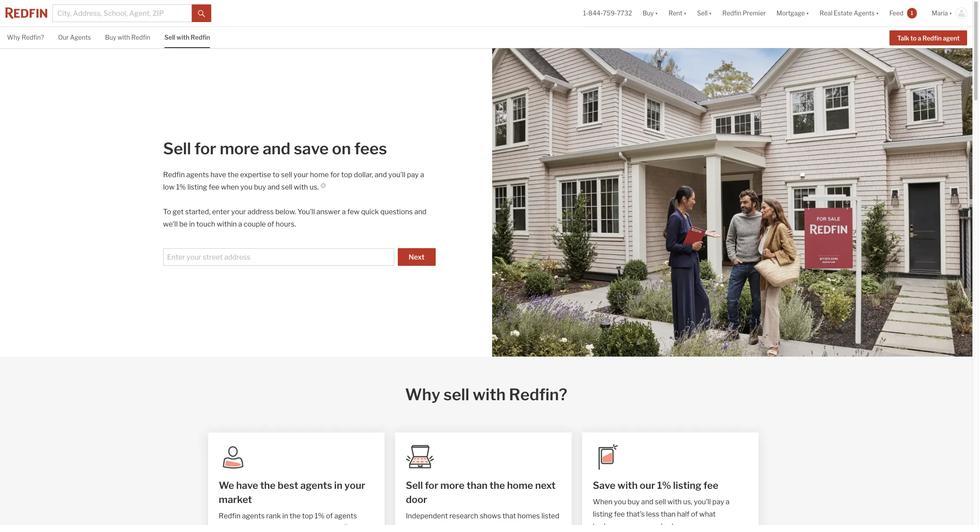 Task type: describe. For each thing, give the bounding box(es) containing it.
talk to a redfin agent
[[898, 34, 960, 42]]

1% inside redfin agents rank in the top 1% of agents working at any nationwide brokerage.
[[315, 512, 325, 521]]

research
[[450, 512, 479, 521]]

what
[[700, 511, 716, 519]]

your inside to get started, enter your address below. you'll answer a few quick questions and we'll be in touch within a couple of hours.
[[231, 208, 246, 216]]

2 horizontal spatial 1%
[[658, 480, 672, 492]]

top inside redfin agents rank in the top 1% of agents working at any nationwide brokerage.
[[302, 512, 313, 521]]

sell for sell for more than the home next door
[[406, 480, 423, 492]]

enter
[[212, 208, 230, 216]]

brokerages
[[593, 523, 631, 526]]

on
[[332, 139, 351, 158]]

top inside redfin agents have the expertise to sell your home for top dollar, and you'll pay a low 1% listing fee when you buy and sell with us.
[[341, 171, 353, 179]]

save with our 1% listing fee
[[593, 480, 719, 492]]

have inside we have the best agents in your market
[[236, 480, 258, 492]]

our agents link
[[58, 27, 91, 47]]

working
[[219, 525, 246, 526]]

real estate agents ▾
[[820, 9, 879, 17]]

half
[[678, 511, 690, 519]]

fees
[[354, 139, 387, 158]]

next button
[[398, 248, 436, 266]]

sell with redfin link
[[164, 27, 210, 47]]

for inside the independent research shows that homes listed with redfin sell for more than comparabl
[[458, 525, 467, 526]]

and up expertise
[[263, 139, 291, 158]]

than inside the when you buy and sell with us, you'll pay a listing fee that's less than half of what brokerages commonly charge.
[[661, 511, 676, 519]]

redfin left premier
[[723, 9, 742, 17]]

home inside sell for more than the home next door
[[507, 480, 534, 492]]

pay inside redfin agents have the expertise to sell your home for top dollar, and you'll pay a low 1% listing fee when you buy and sell with us.
[[407, 171, 419, 179]]

buy ▾ button
[[638, 0, 664, 26]]

listed
[[542, 512, 560, 521]]

sell for more than the home next door
[[406, 480, 556, 506]]

any
[[255, 525, 267, 526]]

your inside we have the best agents in your market
[[345, 480, 366, 492]]

estate
[[834, 9, 853, 17]]

▾ for maria ▾
[[950, 9, 953, 17]]

listing inside redfin agents have the expertise to sell your home for top dollar, and you'll pay a low 1% listing fee when you buy and sell with us.
[[188, 183, 207, 192]]

7732
[[617, 9, 632, 17]]

maria
[[932, 9, 949, 17]]

rent ▾ button
[[664, 0, 692, 26]]

submit search image
[[198, 10, 205, 17]]

sell for sell with redfin
[[164, 34, 175, 41]]

redfin down city, address, school, agent, zip search field
[[131, 34, 150, 41]]

the inside redfin agents rank in the top 1% of agents working at any nationwide brokerage.
[[290, 512, 301, 521]]

our
[[640, 480, 656, 492]]

within
[[217, 220, 237, 229]]

in inside to get started, enter your address below. you'll answer a few quick questions and we'll be in touch within a couple of hours.
[[189, 220, 195, 229]]

redfin premier
[[723, 9, 766, 17]]

address
[[248, 208, 274, 216]]

mortgage ▾ button
[[777, 0, 810, 26]]

1-844-759-7732
[[583, 9, 632, 17]]

real estate agents ▾ link
[[820, 0, 879, 26]]

why for why redfin?
[[7, 34, 20, 41]]

started,
[[185, 208, 211, 216]]

rent ▾ button
[[669, 0, 687, 26]]

for inside sell for more than the home next door
[[425, 480, 439, 492]]

1
[[911, 10, 914, 16]]

that's
[[627, 511, 645, 519]]

when
[[221, 183, 239, 192]]

why redfin?
[[7, 34, 44, 41]]

with inside redfin agents have the expertise to sell your home for top dollar, and you'll pay a low 1% listing fee when you buy and sell with us.
[[294, 183, 308, 192]]

feed
[[890, 9, 904, 17]]

premier
[[743, 9, 766, 17]]

buy for buy ▾
[[643, 9, 654, 17]]

with inside the independent research shows that homes listed with redfin sell for more than comparabl
[[406, 525, 420, 526]]

agent
[[943, 34, 960, 42]]

▾ for sell ▾
[[709, 9, 712, 17]]

us.
[[310, 183, 319, 192]]

759-
[[603, 9, 617, 17]]

sell for sell ▾
[[698, 9, 708, 17]]

1 vertical spatial listing
[[674, 480, 702, 492]]

redfin inside redfin agents have the expertise to sell your home for top dollar, and you'll pay a low 1% listing fee when you buy and sell with us.
[[163, 171, 185, 179]]

expertise
[[240, 171, 271, 179]]

mortgage ▾ button
[[772, 0, 815, 26]]

mortgage
[[777, 9, 805, 17]]

we have the best agents in your market link
[[219, 479, 374, 507]]

to inside redfin agents have the expertise to sell your home for top dollar, and you'll pay a low 1% listing fee when you buy and sell with us.
[[273, 171, 280, 179]]

of inside redfin agents rank in the top 1% of agents working at any nationwide brokerage.
[[326, 512, 333, 521]]

agents inside dropdown button
[[854, 9, 875, 17]]

commonly
[[632, 523, 667, 526]]

sell ▾ button
[[692, 0, 718, 26]]

few
[[348, 208, 360, 216]]

rent
[[669, 9, 683, 17]]

save
[[294, 139, 329, 158]]

we
[[219, 480, 234, 492]]

pay inside the when you buy and sell with us, you'll pay a listing fee that's less than half of what brokerages commonly charge.
[[713, 498, 725, 507]]

an agent with customers in front of a redfin listing sign image
[[492, 48, 973, 357]]

next
[[409, 253, 425, 262]]

answer
[[317, 208, 341, 216]]

you'll
[[298, 208, 315, 216]]

buy for buy with redfin
[[105, 34, 116, 41]]

Enter your street address search field
[[163, 248, 394, 266]]

buy inside redfin agents have the expertise to sell your home for top dollar, and you'll pay a low 1% listing fee when you buy and sell with us.
[[254, 183, 266, 192]]

independent
[[406, 512, 448, 521]]

buy inside the when you buy and sell with us, you'll pay a listing fee that's less than half of what brokerages commonly charge.
[[628, 498, 640, 507]]

next
[[536, 480, 556, 492]]

redfin inside redfin agents rank in the top 1% of agents working at any nationwide brokerage.
[[219, 512, 241, 521]]

to inside button
[[911, 34, 917, 42]]

independent research shows that homes listed with redfin sell for more than comparabl
[[406, 512, 560, 526]]

sell ▾ button
[[698, 0, 712, 26]]

door
[[406, 494, 428, 506]]

agents up at
[[242, 512, 265, 521]]

agents up disclaimer image
[[335, 512, 357, 521]]

you inside the when you buy and sell with us, you'll pay a listing fee that's less than half of what brokerages commonly charge.
[[614, 498, 627, 507]]

redfin left agent
[[923, 34, 942, 42]]

1 horizontal spatial redfin?
[[509, 385, 568, 405]]

quick
[[361, 208, 379, 216]]

▾ for rent ▾
[[684, 9, 687, 17]]

hours.
[[276, 220, 296, 229]]

buy with redfin
[[105, 34, 150, 41]]

0 horizontal spatial agents
[[70, 34, 91, 41]]

brokerage.
[[306, 525, 342, 526]]

a inside redfin agents have the expertise to sell your home for top dollar, and you'll pay a low 1% listing fee when you buy and sell with us.
[[421, 171, 424, 179]]

City, Address, School, Agent, ZIP search field
[[53, 4, 192, 22]]

and inside the when you buy and sell with us, you'll pay a listing fee that's less than half of what brokerages commonly charge.
[[642, 498, 654, 507]]

in inside redfin agents rank in the top 1% of agents working at any nationwide brokerage.
[[283, 512, 288, 521]]

low
[[163, 183, 175, 192]]

questions
[[381, 208, 413, 216]]

1-
[[583, 9, 589, 17]]

redfin agents rank in the top 1% of agents working at any nationwide brokerage.
[[219, 512, 357, 526]]

redfin down submit search icon
[[191, 34, 210, 41]]

at
[[247, 525, 254, 526]]

of inside to get started, enter your address below. you'll answer a few quick questions and we'll be in touch within a couple of hours.
[[268, 220, 274, 229]]

sell inside the independent research shows that homes listed with redfin sell for more than comparabl
[[445, 525, 456, 526]]

in inside we have the best agents in your market
[[334, 480, 343, 492]]

illustration of a bag of money image
[[406, 444, 434, 472]]



Task type: locate. For each thing, give the bounding box(es) containing it.
1 horizontal spatial agents
[[854, 9, 875, 17]]

fee left when
[[209, 183, 220, 192]]

0 horizontal spatial top
[[302, 512, 313, 521]]

listing up started,
[[188, 183, 207, 192]]

1 vertical spatial to
[[273, 171, 280, 179]]

of
[[268, 220, 274, 229], [691, 511, 698, 519], [326, 512, 333, 521]]

0 horizontal spatial your
[[231, 208, 246, 216]]

pay up 'questions'
[[407, 171, 419, 179]]

more inside sell for more than the home next door
[[441, 480, 465, 492]]

2 horizontal spatial more
[[469, 525, 486, 526]]

1 vertical spatial why
[[405, 385, 441, 405]]

▾ right rent ▾
[[709, 9, 712, 17]]

sell up door
[[406, 480, 423, 492]]

market
[[219, 494, 252, 506]]

you'll right dollar,
[[389, 171, 406, 179]]

1 horizontal spatial have
[[236, 480, 258, 492]]

1% right the our
[[658, 480, 672, 492]]

1%
[[176, 183, 186, 192], [658, 480, 672, 492], [315, 512, 325, 521]]

than up research
[[467, 480, 488, 492]]

of left 'hours.'
[[268, 220, 274, 229]]

you
[[241, 183, 253, 192], [614, 498, 627, 507]]

0 horizontal spatial home
[[310, 171, 329, 179]]

than inside the independent research shows that homes listed with redfin sell for more than comparabl
[[487, 525, 502, 526]]

buy right 7732
[[643, 9, 654, 17]]

agents right best at the left bottom of the page
[[301, 480, 332, 492]]

get
[[173, 208, 184, 216]]

0 vertical spatial buy
[[254, 183, 266, 192]]

0 horizontal spatial pay
[[407, 171, 419, 179]]

1 vertical spatial you
[[614, 498, 627, 507]]

buy inside buy ▾ dropdown button
[[643, 9, 654, 17]]

disclaimer image
[[343, 525, 349, 526]]

fee up brokerages
[[615, 511, 625, 519]]

more down research
[[469, 525, 486, 526]]

redfin down independent
[[422, 525, 443, 526]]

agents right estate
[[854, 9, 875, 17]]

buy inside buy with redfin link
[[105, 34, 116, 41]]

we'll
[[163, 220, 178, 229]]

1 vertical spatial home
[[507, 480, 534, 492]]

1 vertical spatial pay
[[713, 498, 725, 507]]

you'll up the what
[[694, 498, 711, 507]]

best
[[278, 480, 299, 492]]

you'll inside the when you buy and sell with us, you'll pay a listing fee that's less than half of what brokerages commonly charge.
[[694, 498, 711, 507]]

have up when
[[211, 171, 226, 179]]

0 vertical spatial to
[[911, 34, 917, 42]]

0 horizontal spatial buy
[[254, 183, 266, 192]]

0 horizontal spatial of
[[268, 220, 274, 229]]

your up disclaimer image
[[345, 480, 366, 492]]

and up 'less'
[[642, 498, 654, 507]]

0 vertical spatial you'll
[[389, 171, 406, 179]]

0 horizontal spatial redfin?
[[22, 34, 44, 41]]

your up within
[[231, 208, 246, 216]]

2 vertical spatial 1%
[[315, 512, 325, 521]]

0 horizontal spatial more
[[220, 139, 259, 158]]

0 vertical spatial home
[[310, 171, 329, 179]]

0 horizontal spatial listing
[[188, 183, 207, 192]]

1 horizontal spatial you'll
[[694, 498, 711, 507]]

1 vertical spatial you'll
[[694, 498, 711, 507]]

2 vertical spatial more
[[469, 525, 486, 526]]

▾ right mortgage
[[807, 9, 810, 17]]

sell right rent ▾
[[698, 9, 708, 17]]

0 horizontal spatial why
[[7, 34, 20, 41]]

below.
[[275, 208, 296, 216]]

0 horizontal spatial to
[[273, 171, 280, 179]]

buy
[[643, 9, 654, 17], [105, 34, 116, 41]]

844-
[[589, 9, 603, 17]]

less
[[647, 511, 660, 519]]

than inside sell for more than the home next door
[[467, 480, 488, 492]]

sell for more than the home next door link
[[406, 479, 561, 507]]

home
[[310, 171, 329, 179], [507, 480, 534, 492]]

1 horizontal spatial your
[[294, 171, 309, 179]]

agents
[[854, 9, 875, 17], [70, 34, 91, 41]]

0 horizontal spatial you
[[241, 183, 253, 192]]

1 vertical spatial agents
[[70, 34, 91, 41]]

fee inside the when you buy and sell with us, you'll pay a listing fee that's less than half of what brokerages commonly charge.
[[615, 511, 625, 519]]

the inside sell for more than the home next door
[[490, 480, 505, 492]]

1 vertical spatial top
[[302, 512, 313, 521]]

agents inside redfin agents have the expertise to sell your home for top dollar, and you'll pay a low 1% listing fee when you buy and sell with us.
[[186, 171, 209, 179]]

sell inside sell for more than the home next door
[[406, 480, 423, 492]]

2 vertical spatial your
[[345, 480, 366, 492]]

buy with redfin link
[[105, 27, 150, 47]]

home left next
[[507, 480, 534, 492]]

1 vertical spatial more
[[441, 480, 465, 492]]

redfin up working
[[219, 512, 241, 521]]

1 vertical spatial in
[[334, 480, 343, 492]]

to right the talk
[[911, 34, 917, 42]]

more for and
[[220, 139, 259, 158]]

the left best at the left bottom of the page
[[260, 480, 276, 492]]

more up research
[[441, 480, 465, 492]]

1 vertical spatial redfin?
[[509, 385, 568, 405]]

listing down "when"
[[593, 511, 613, 519]]

0 vertical spatial redfin?
[[22, 34, 44, 41]]

2 horizontal spatial of
[[691, 511, 698, 519]]

your inside redfin agents have the expertise to sell your home for top dollar, and you'll pay a low 1% listing fee when you buy and sell with us.
[[294, 171, 309, 179]]

talk
[[898, 34, 910, 42]]

the inside redfin agents have the expertise to sell your home for top dollar, and you'll pay a low 1% listing fee when you buy and sell with us.
[[228, 171, 239, 179]]

1% up brokerage.
[[315, 512, 325, 521]]

2 horizontal spatial in
[[334, 480, 343, 492]]

mortgage ▾
[[777, 9, 810, 17]]

1 horizontal spatial pay
[[713, 498, 725, 507]]

▾ right rent
[[684, 9, 687, 17]]

2 vertical spatial in
[[283, 512, 288, 521]]

1 horizontal spatial 1%
[[315, 512, 325, 521]]

1 vertical spatial than
[[661, 511, 676, 519]]

redfin inside the independent research shows that homes listed with redfin sell for more than comparabl
[[422, 525, 443, 526]]

you'll inside redfin agents have the expertise to sell your home for top dollar, and you'll pay a low 1% listing fee when you buy and sell with us.
[[389, 171, 406, 179]]

more inside the independent research shows that homes listed with redfin sell for more than comparabl
[[469, 525, 486, 526]]

more for than
[[441, 480, 465, 492]]

rent ▾
[[669, 9, 687, 17]]

top left dollar,
[[341, 171, 353, 179]]

2 horizontal spatial listing
[[674, 480, 702, 492]]

2 ▾ from the left
[[684, 9, 687, 17]]

to get started, enter your address below. you'll answer a few quick questions and we'll be in touch within a couple of hours.
[[163, 208, 427, 229]]

5 ▾ from the left
[[877, 9, 879, 17]]

buy down expertise
[[254, 183, 266, 192]]

shows
[[480, 512, 501, 521]]

with
[[118, 34, 130, 41], [177, 34, 190, 41], [294, 183, 308, 192], [473, 385, 506, 405], [618, 480, 638, 492], [668, 498, 682, 507], [406, 525, 420, 526]]

1 horizontal spatial fee
[[615, 511, 625, 519]]

your down save
[[294, 171, 309, 179]]

us,
[[684, 498, 693, 507]]

1 horizontal spatial buy
[[628, 498, 640, 507]]

0 vertical spatial buy
[[643, 9, 654, 17]]

2 horizontal spatial your
[[345, 480, 366, 492]]

sell for more and save on fees
[[163, 139, 387, 158]]

0 vertical spatial why
[[7, 34, 20, 41]]

agents up started,
[[186, 171, 209, 179]]

0 vertical spatial agents
[[854, 9, 875, 17]]

▾ left feed
[[877, 9, 879, 17]]

charge.
[[668, 523, 693, 526]]

your
[[294, 171, 309, 179], [231, 208, 246, 216], [345, 480, 366, 492]]

0 horizontal spatial have
[[211, 171, 226, 179]]

why for why sell with redfin?
[[405, 385, 441, 405]]

dollar,
[[354, 171, 373, 179]]

agents inside we have the best agents in your market
[[301, 480, 332, 492]]

1 vertical spatial your
[[231, 208, 246, 216]]

with inside the when you buy and sell with us, you'll pay a listing fee that's less than half of what brokerages commonly charge.
[[668, 498, 682, 507]]

sell ▾
[[698, 9, 712, 17]]

be
[[179, 220, 188, 229]]

▾ inside dropdown button
[[877, 9, 879, 17]]

top up brokerage.
[[302, 512, 313, 521]]

illustration of the best agents image
[[219, 444, 247, 472]]

the up the shows
[[490, 480, 505, 492]]

2 vertical spatial than
[[487, 525, 502, 526]]

in right be
[[189, 220, 195, 229]]

1 horizontal spatial you
[[614, 498, 627, 507]]

buy down city, address, school, agent, zip search field
[[105, 34, 116, 41]]

listing inside the when you buy and sell with us, you'll pay a listing fee that's less than half of what brokerages commonly charge.
[[593, 511, 613, 519]]

a
[[918, 34, 922, 42], [421, 171, 424, 179], [342, 208, 346, 216], [238, 220, 242, 229], [726, 498, 730, 507]]

a inside the when you buy and sell with us, you'll pay a listing fee that's less than half of what brokerages commonly charge.
[[726, 498, 730, 507]]

redfin agents have the expertise to sell your home for top dollar, and you'll pay a low 1% listing fee when you buy and sell with us.
[[163, 171, 424, 192]]

pay up the what
[[713, 498, 725, 507]]

0 vertical spatial in
[[189, 220, 195, 229]]

fee
[[209, 183, 220, 192], [704, 480, 719, 492], [615, 511, 625, 519]]

you'll
[[389, 171, 406, 179], [694, 498, 711, 507]]

1 horizontal spatial home
[[507, 480, 534, 492]]

▾ for buy ▾
[[656, 9, 658, 17]]

fee up the what
[[704, 480, 719, 492]]

we have the best agents in your market
[[219, 480, 366, 506]]

0 horizontal spatial buy
[[105, 34, 116, 41]]

sell for sell for more and save on fees
[[163, 139, 191, 158]]

fee inside redfin agents have the expertise to sell your home for top dollar, and you'll pay a low 1% listing fee when you buy and sell with us.
[[209, 183, 220, 192]]

that
[[503, 512, 516, 521]]

when
[[593, 498, 613, 507]]

home inside redfin agents have the expertise to sell your home for top dollar, and you'll pay a low 1% listing fee when you buy and sell with us.
[[310, 171, 329, 179]]

agents right the our
[[70, 34, 91, 41]]

1 horizontal spatial to
[[911, 34, 917, 42]]

and
[[263, 139, 291, 158], [375, 171, 387, 179], [268, 183, 280, 192], [415, 208, 427, 216], [642, 498, 654, 507]]

2 vertical spatial fee
[[615, 511, 625, 519]]

▾ for mortgage ▾
[[807, 9, 810, 17]]

and inside to get started, enter your address below. you'll answer a few quick questions and we'll be in touch within a couple of hours.
[[415, 208, 427, 216]]

redfin
[[723, 9, 742, 17], [131, 34, 150, 41], [191, 34, 210, 41], [923, 34, 942, 42], [163, 171, 185, 179], [219, 512, 241, 521], [422, 525, 443, 526]]

1 horizontal spatial of
[[326, 512, 333, 521]]

you inside redfin agents have the expertise to sell your home for top dollar, and you'll pay a low 1% listing fee when you buy and sell with us.
[[241, 183, 253, 192]]

buy ▾
[[643, 9, 658, 17]]

0 vertical spatial more
[[220, 139, 259, 158]]

why
[[7, 34, 20, 41], [405, 385, 441, 405]]

redfin premier button
[[718, 0, 772, 26]]

homes
[[518, 512, 540, 521]]

1% inside redfin agents have the expertise to sell your home for top dollar, and you'll pay a low 1% listing fee when you buy and sell with us.
[[176, 183, 186, 192]]

2 vertical spatial listing
[[593, 511, 613, 519]]

1 vertical spatial have
[[236, 480, 258, 492]]

0 vertical spatial fee
[[209, 183, 220, 192]]

the inside we have the best agents in your market
[[260, 480, 276, 492]]

touch
[[197, 220, 215, 229]]

our agents
[[58, 34, 91, 41]]

the
[[228, 171, 239, 179], [260, 480, 276, 492], [490, 480, 505, 492], [290, 512, 301, 521]]

than down the shows
[[487, 525, 502, 526]]

home up disclaimer icon on the top of page
[[310, 171, 329, 179]]

buy ▾ button
[[643, 0, 658, 26]]

in up brokerage.
[[334, 480, 343, 492]]

▾ right maria
[[950, 9, 953, 17]]

sell right buy with redfin
[[164, 34, 175, 41]]

for
[[195, 139, 217, 158], [330, 171, 340, 179], [425, 480, 439, 492], [458, 525, 467, 526]]

more up expertise
[[220, 139, 259, 158]]

rank
[[266, 512, 281, 521]]

our
[[58, 34, 69, 41]]

disclaimer image
[[321, 183, 326, 188]]

0 horizontal spatial in
[[189, 220, 195, 229]]

real
[[820, 9, 833, 17]]

and right dollar,
[[375, 171, 387, 179]]

talk to a redfin agent button
[[890, 30, 968, 45]]

4 ▾ from the left
[[807, 9, 810, 17]]

when you buy and sell with us, you'll pay a listing fee that's less than half of what brokerages commonly charge.
[[593, 498, 730, 526]]

sell inside the when you buy and sell with us, you'll pay a listing fee that's less than half of what brokerages commonly charge.
[[655, 498, 666, 507]]

you right "when"
[[614, 498, 627, 507]]

3 ▾ from the left
[[709, 9, 712, 17]]

1 vertical spatial 1%
[[658, 480, 672, 492]]

0 vertical spatial have
[[211, 171, 226, 179]]

0 vertical spatial pay
[[407, 171, 419, 179]]

have inside redfin agents have the expertise to sell your home for top dollar, and you'll pay a low 1% listing fee when you buy and sell with us.
[[211, 171, 226, 179]]

1 horizontal spatial in
[[283, 512, 288, 521]]

to right expertise
[[273, 171, 280, 179]]

1 horizontal spatial listing
[[593, 511, 613, 519]]

0 vertical spatial top
[[341, 171, 353, 179]]

0 vertical spatial you
[[241, 183, 253, 192]]

0 horizontal spatial 1%
[[176, 183, 186, 192]]

and right 'questions'
[[415, 208, 427, 216]]

1 vertical spatial buy
[[105, 34, 116, 41]]

2 horizontal spatial fee
[[704, 480, 719, 492]]

nationwide
[[268, 525, 305, 526]]

sell inside dropdown button
[[698, 9, 708, 17]]

and down expertise
[[268, 183, 280, 192]]

of inside the when you buy and sell with us, you'll pay a listing fee that's less than half of what brokerages commonly charge.
[[691, 511, 698, 519]]

real estate agents ▾ button
[[815, 0, 885, 26]]

0 vertical spatial 1%
[[176, 183, 186, 192]]

you down expertise
[[241, 183, 253, 192]]

1% right "low"
[[176, 183, 186, 192]]

1 horizontal spatial more
[[441, 480, 465, 492]]

in up nationwide
[[283, 512, 288, 521]]

to
[[163, 208, 171, 216]]

0 horizontal spatial you'll
[[389, 171, 406, 179]]

0 horizontal spatial fee
[[209, 183, 220, 192]]

than left half
[[661, 511, 676, 519]]

more
[[220, 139, 259, 158], [441, 480, 465, 492], [469, 525, 486, 526]]

a inside talk to a redfin agent button
[[918, 34, 922, 42]]

for inside redfin agents have the expertise to sell your home for top dollar, and you'll pay a low 1% listing fee when you buy and sell with us.
[[330, 171, 340, 179]]

redfin up "low"
[[163, 171, 185, 179]]

the up when
[[228, 171, 239, 179]]

listing
[[188, 183, 207, 192], [674, 480, 702, 492], [593, 511, 613, 519]]

have up market
[[236, 480, 258, 492]]

why sell with redfin?
[[405, 385, 568, 405]]

maria ▾
[[932, 9, 953, 17]]

▾ left rent
[[656, 9, 658, 17]]

top
[[341, 171, 353, 179], [302, 512, 313, 521]]

why redfin? link
[[7, 27, 44, 47]]

buy up that's
[[628, 498, 640, 507]]

save
[[593, 480, 616, 492]]

of right half
[[691, 511, 698, 519]]

the up nationwide
[[290, 512, 301, 521]]

illustration of a yard sign image
[[593, 444, 621, 472]]

listing up us,
[[674, 480, 702, 492]]

couple
[[244, 220, 266, 229]]

0 vertical spatial your
[[294, 171, 309, 179]]

1 horizontal spatial buy
[[643, 9, 654, 17]]

1 vertical spatial buy
[[628, 498, 640, 507]]

sell up "low"
[[163, 139, 191, 158]]

0 vertical spatial listing
[[188, 183, 207, 192]]

of up brokerage.
[[326, 512, 333, 521]]

1 ▾ from the left
[[656, 9, 658, 17]]

redfin?
[[22, 34, 44, 41], [509, 385, 568, 405]]

6 ▾ from the left
[[950, 9, 953, 17]]

1 horizontal spatial top
[[341, 171, 353, 179]]

1 vertical spatial fee
[[704, 480, 719, 492]]

1 horizontal spatial why
[[405, 385, 441, 405]]

0 vertical spatial than
[[467, 480, 488, 492]]

pay
[[407, 171, 419, 179], [713, 498, 725, 507]]



Task type: vqa. For each thing, say whether or not it's contained in the screenshot.
Expertise
yes



